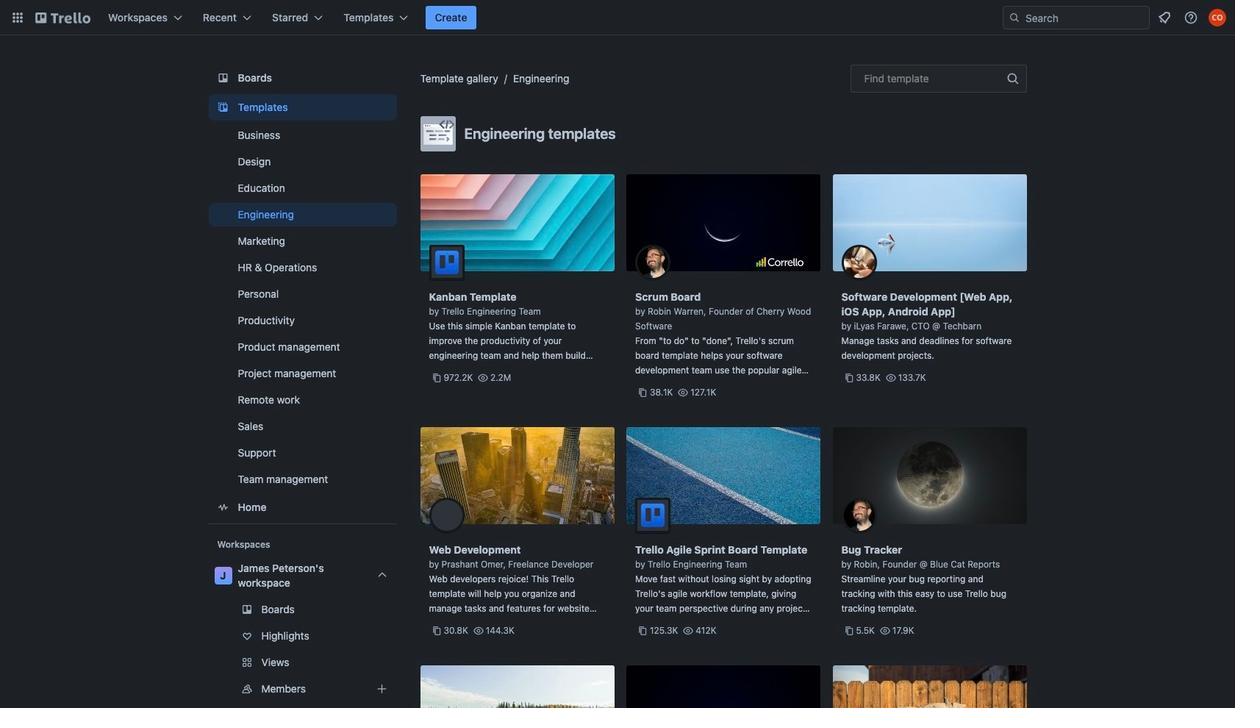 Task type: vqa. For each thing, say whether or not it's contained in the screenshot.
top Color: yellow, title: "Copy Request" element
no



Task type: locate. For each thing, give the bounding box(es) containing it.
christina overa (christinaovera) image
[[1209, 9, 1227, 26]]

None field
[[851, 65, 1027, 93]]

board image
[[214, 69, 232, 87]]

template board image
[[214, 99, 232, 116]]

back to home image
[[35, 6, 90, 29]]

robin warren, founder of cherry wood software image
[[635, 245, 671, 280]]

trello engineering team image
[[635, 498, 671, 533]]

trello engineering team image
[[429, 245, 464, 280]]

home image
[[214, 499, 232, 516]]

add image
[[373, 680, 391, 698]]

ilyas farawe, cto @ techbarn image
[[842, 245, 877, 280]]

engineering icon image
[[420, 116, 456, 152]]



Task type: describe. For each thing, give the bounding box(es) containing it.
primary element
[[0, 0, 1236, 35]]

robin, founder @ blue cat reports image
[[842, 498, 877, 533]]

prashant omer, freelance developer image
[[429, 498, 464, 533]]

open information menu image
[[1184, 10, 1199, 25]]

Search field
[[1021, 7, 1150, 28]]

search image
[[1009, 12, 1021, 24]]

0 notifications image
[[1156, 9, 1174, 26]]



